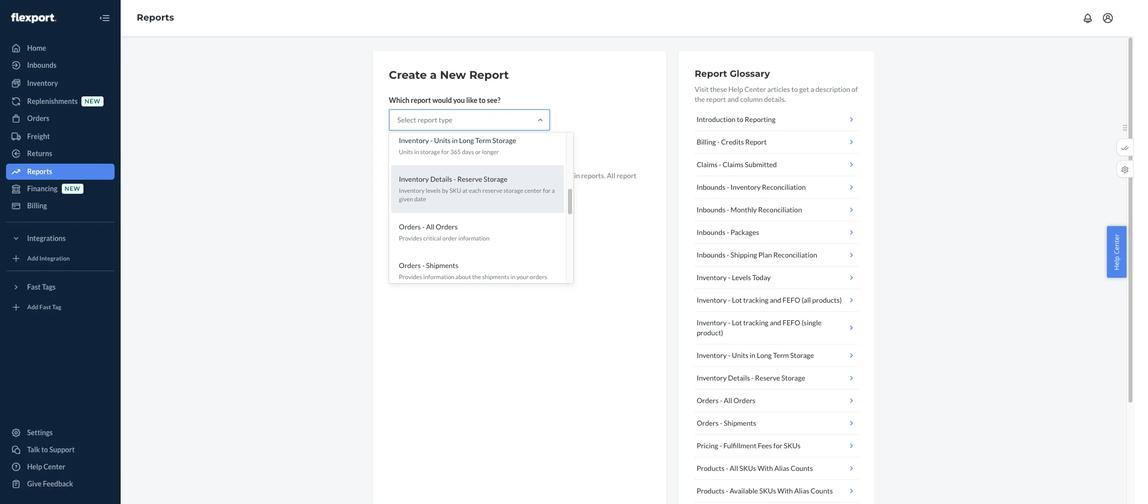 Task type: vqa. For each thing, say whether or not it's contained in the screenshot.
packages
yes



Task type: locate. For each thing, give the bounding box(es) containing it.
information inside it may take up to 2 hours for new information to be reflected in reports. all report time fields are in universal time (utc).
[[490, 171, 527, 180]]

inventory details - reserve storage
[[697, 374, 806, 383]]

with down fees
[[758, 465, 773, 473]]

- up orders - shipments
[[720, 397, 723, 405]]

- down critical
[[422, 261, 425, 270]]

information left about
[[423, 273, 455, 281]]

create for create report
[[398, 148, 419, 157]]

inventory inside inventory - units in long term storage units in storage for 365 days or longer
[[399, 136, 429, 145]]

0 vertical spatial new
[[85, 98, 101, 105]]

storage down (single
[[791, 352, 814, 360]]

0 horizontal spatial report
[[469, 68, 509, 82]]

-
[[430, 136, 433, 145], [718, 138, 720, 146], [719, 160, 722, 169], [454, 175, 456, 184], [727, 183, 730, 192], [727, 206, 730, 214], [422, 223, 425, 231], [727, 228, 730, 237], [727, 251, 730, 260], [422, 261, 425, 270], [728, 274, 731, 282], [728, 296, 731, 305], [728, 319, 731, 327], [728, 352, 731, 360], [752, 374, 754, 383], [720, 397, 723, 405], [720, 419, 723, 428], [720, 442, 722, 451], [726, 465, 729, 473], [726, 487, 729, 496]]

- left shipping
[[727, 251, 730, 260]]

fefo for (single
[[783, 319, 801, 327]]

report right reports.
[[617, 171, 637, 180]]

- down orders - all orders
[[720, 419, 723, 428]]

1 vertical spatial create
[[398, 148, 419, 157]]

1 vertical spatial reconciliation
[[759, 206, 802, 214]]

and down inventory - lot tracking and fefo (all products) button
[[770, 319, 782, 327]]

lot for inventory - lot tracking and fefo (all products)
[[732, 296, 742, 305]]

0 vertical spatial units
[[434, 136, 451, 145]]

in up 365
[[452, 136, 458, 145]]

storage inside inventory details - reserve storage inventory levels by sku at each reserve storage center for a given date
[[484, 175, 508, 184]]

reconciliation inside inbounds - monthly reconciliation button
[[759, 206, 802, 214]]

create up may
[[398, 148, 419, 157]]

1 fefo from the top
[[783, 296, 801, 305]]

reconciliation down claims - claims submitted button
[[762, 183, 806, 192]]

inventory - units in long term storage
[[697, 352, 814, 360]]

products for products - available skus with alias counts
[[697, 487, 725, 496]]

reconciliation inside inbounds - shipping plan reconciliation button
[[774, 251, 818, 260]]

2 lot from the top
[[732, 319, 742, 327]]

1 vertical spatial products
[[697, 487, 725, 496]]

0 horizontal spatial center
[[43, 463, 65, 472]]

tracking down inventory - lot tracking and fefo (all products)
[[744, 319, 769, 327]]

- inside orders - shipments provides information about the shipments in your orders
[[422, 261, 425, 270]]

claims down billing - credits report
[[697, 160, 718, 169]]

0 horizontal spatial help center
[[27, 463, 65, 472]]

- up inventory details - reserve storage
[[728, 352, 731, 360]]

0 vertical spatial details
[[430, 175, 452, 184]]

you
[[453, 96, 465, 105]]

term up or
[[476, 136, 491, 145]]

information inside orders - all orders provides critical order information
[[459, 235, 490, 242]]

1 add from the top
[[27, 255, 38, 263]]

fast tags button
[[6, 280, 115, 296]]

help center
[[1113, 234, 1122, 271], [27, 463, 65, 472]]

1 vertical spatial help
[[1113, 256, 1122, 271]]

create a new report
[[389, 68, 509, 82]]

1 vertical spatial shipments
[[724, 419, 757, 428]]

0 horizontal spatial shipments
[[426, 261, 459, 270]]

inbounds for inbounds - inventory reconciliation
[[697, 183, 726, 192]]

shipments inside orders - shipments provides information about the shipments in your orders
[[426, 261, 459, 270]]

monthly
[[731, 206, 757, 214]]

add left the integration
[[27, 255, 38, 263]]

1 vertical spatial alias
[[795, 487, 810, 496]]

2 fefo from the top
[[783, 319, 801, 327]]

skus down pricing - fulfillment fees for skus
[[740, 465, 757, 473]]

billing down introduction
[[697, 138, 716, 146]]

inventory link
[[6, 75, 115, 92]]

1 vertical spatial help center
[[27, 463, 65, 472]]

tags
[[42, 283, 56, 292]]

orders
[[530, 273, 547, 281]]

may
[[395, 171, 408, 180]]

- up inventory - units in long term storage
[[728, 319, 731, 327]]

term
[[476, 136, 491, 145], [773, 352, 789, 360]]

fefo left (all
[[783, 296, 801, 305]]

0 horizontal spatial long
[[459, 136, 474, 145]]

lot inside the inventory - lot tracking and fefo (single product)
[[732, 319, 742, 327]]

reconciliation inside inbounds - inventory reconciliation button
[[762, 183, 806, 192]]

in inside button
[[750, 352, 756, 360]]

storage up reserve
[[484, 175, 508, 184]]

2 vertical spatial new
[[65, 185, 81, 193]]

report inside button
[[746, 138, 767, 146]]

1 tracking from the top
[[744, 296, 769, 305]]

inventory for inventory - lot tracking and fefo (all products)
[[697, 296, 727, 305]]

inventory
[[27, 79, 58, 88], [399, 136, 429, 145], [399, 175, 429, 184], [731, 183, 761, 192], [399, 187, 425, 195], [697, 274, 727, 282], [697, 296, 727, 305], [697, 319, 727, 327], [697, 352, 727, 360], [697, 374, 727, 383]]

information inside orders - shipments provides information about the shipments in your orders
[[423, 273, 455, 281]]

report for create report
[[421, 148, 441, 157]]

shipments up about
[[426, 261, 459, 270]]

2 vertical spatial a
[[552, 187, 555, 195]]

visit these help center articles to get a description of the report and column details.
[[695, 85, 858, 104]]

2 horizontal spatial help
[[1113, 256, 1122, 271]]

skus for available
[[760, 487, 776, 496]]

2 horizontal spatial center
[[1113, 234, 1122, 255]]

for left 365
[[441, 148, 449, 156]]

- down inventory - levels today
[[728, 296, 731, 305]]

orders up order on the top left of the page
[[436, 223, 458, 231]]

2 products from the top
[[697, 487, 725, 496]]

details for inventory details - reserve storage inventory levels by sku at each reserve storage center for a given date
[[430, 175, 452, 184]]

reserve for inventory details - reserve storage inventory levels by sku at each reserve storage center for a given date
[[457, 175, 483, 184]]

inventory inside the inventory - lot tracking and fefo (single product)
[[697, 319, 727, 327]]

- for inventory - lot tracking and fefo (all products)
[[728, 296, 731, 305]]

support
[[49, 446, 75, 455]]

long
[[459, 136, 474, 145], [757, 352, 772, 360]]

up
[[424, 171, 432, 180]]

0 vertical spatial help
[[729, 85, 743, 94]]

2 provides from the top
[[399, 273, 422, 281]]

settings
[[27, 429, 53, 438]]

1 horizontal spatial billing
[[697, 138, 716, 146]]

for inside button
[[774, 442, 783, 451]]

reconciliation down inbounds - inventory reconciliation button
[[759, 206, 802, 214]]

0 vertical spatial fast
[[27, 283, 41, 292]]

counts for products - available skus with alias counts
[[811, 487, 833, 496]]

1 lot from the top
[[732, 296, 742, 305]]

1 vertical spatial long
[[757, 352, 772, 360]]

term up inventory details - reserve storage button
[[773, 352, 789, 360]]

products
[[697, 465, 725, 473], [697, 487, 725, 496]]

all up orders - shipments
[[724, 397, 733, 405]]

0 vertical spatial alias
[[775, 465, 790, 473]]

inbounds - inventory reconciliation button
[[695, 177, 859, 199]]

0 vertical spatial products
[[697, 465, 725, 473]]

2 horizontal spatial new
[[476, 171, 489, 180]]

- inside the inventory - lot tracking and fefo (single product)
[[728, 319, 731, 327]]

to left "reporting" on the top
[[737, 115, 744, 124]]

all for orders - all orders provides critical order information
[[426, 223, 435, 231]]

- for claims - claims submitted
[[719, 160, 722, 169]]

- for inventory - units in long term storage units in storage for 365 days or longer
[[430, 136, 433, 145]]

counts
[[791, 465, 813, 473], [811, 487, 833, 496]]

- left available
[[726, 487, 729, 496]]

help center inside button
[[1113, 234, 1122, 271]]

0 vertical spatial provides
[[399, 235, 422, 242]]

- down fulfillment
[[726, 465, 729, 473]]

take
[[409, 171, 423, 180]]

report for which report would you like to see?
[[411, 96, 431, 105]]

0 vertical spatial long
[[459, 136, 474, 145]]

lot up inventory - units in long term storage
[[732, 319, 742, 327]]

new up "billing" link
[[65, 185, 81, 193]]

reserve inside inventory details - reserve storage inventory levels by sku at each reserve storage center for a given date
[[457, 175, 483, 184]]

reconciliation for inbounds - monthly reconciliation
[[759, 206, 802, 214]]

0 horizontal spatial term
[[476, 136, 491, 145]]

inventory details - reserve storage button
[[695, 368, 859, 390]]

storage left center
[[504, 187, 524, 195]]

1 vertical spatial add
[[27, 304, 38, 312]]

fefo inside the inventory - lot tracking and fefo (single product)
[[783, 319, 801, 327]]

term for inventory - units in long term storage
[[773, 352, 789, 360]]

in up inventory details - reserve storage
[[750, 352, 756, 360]]

0 vertical spatial fefo
[[783, 296, 801, 305]]

0 vertical spatial skus
[[784, 442, 801, 451]]

provides inside orders - all orders provides critical order information
[[399, 235, 422, 242]]

1 horizontal spatial skus
[[760, 487, 776, 496]]

inventory for inventory - lot tracking and fefo (single product)
[[697, 319, 727, 327]]

the
[[695, 95, 705, 104], [472, 273, 481, 281]]

0 horizontal spatial the
[[472, 273, 481, 281]]

- for pricing - fulfillment fees for skus
[[720, 442, 722, 451]]

inbounds link
[[6, 57, 115, 73]]

storage up "up"
[[420, 148, 440, 156]]

for inside inventory - units in long term storage units in storage for 365 days or longer
[[441, 148, 449, 156]]

add down fast tags
[[27, 304, 38, 312]]

- left monthly
[[727, 206, 730, 214]]

0 vertical spatial storage
[[420, 148, 440, 156]]

0 horizontal spatial information
[[423, 273, 455, 281]]

create inside button
[[398, 148, 419, 157]]

- up critical
[[422, 223, 425, 231]]

2 horizontal spatial units
[[732, 352, 749, 360]]

units inside button
[[732, 352, 749, 360]]

create report button
[[389, 143, 450, 163]]

counts inside products - available skus with alias counts button
[[811, 487, 833, 496]]

and
[[728, 95, 739, 104], [770, 296, 782, 305], [770, 319, 782, 327]]

counts for products - all skus with alias counts
[[791, 465, 813, 473]]

inbounds - monthly reconciliation
[[697, 206, 802, 214]]

report up "up"
[[421, 148, 441, 157]]

long inside button
[[757, 352, 772, 360]]

to left get
[[792, 85, 798, 94]]

- for billing - credits report
[[718, 138, 720, 146]]

1 vertical spatial units
[[399, 148, 413, 156]]

all inside "orders - all orders" button
[[724, 397, 733, 405]]

all inside products - all skus with alias counts button
[[730, 465, 738, 473]]

products - available skus with alias counts
[[697, 487, 833, 496]]

1 horizontal spatial details
[[728, 374, 750, 383]]

orders for orders
[[27, 114, 49, 123]]

all for orders - all orders
[[724, 397, 733, 405]]

new inside it may take up to 2 hours for new information to be reflected in reports. all report time fields are in universal time (utc).
[[476, 171, 489, 180]]

1 vertical spatial fefo
[[783, 319, 801, 327]]

1 horizontal spatial help center
[[1113, 234, 1122, 271]]

with down products - all skus with alias counts button
[[778, 487, 793, 496]]

tracking down today
[[744, 296, 769, 305]]

1 horizontal spatial shipments
[[724, 419, 757, 428]]

0 horizontal spatial with
[[758, 465, 773, 473]]

reconciliation down inbounds - packages button
[[774, 251, 818, 260]]

create report
[[398, 148, 441, 157]]

shipments inside button
[[724, 419, 757, 428]]

long up inventory details - reserve storage button
[[757, 352, 772, 360]]

1 vertical spatial lot
[[732, 319, 742, 327]]

2 horizontal spatial skus
[[784, 442, 801, 451]]

given
[[399, 196, 413, 203]]

orders for orders - all orders provides critical order information
[[399, 223, 421, 231]]

new for replenishments
[[85, 98, 101, 105]]

fast left tag
[[39, 304, 51, 312]]

1 horizontal spatial units
[[434, 136, 451, 145]]

inbounds - packages button
[[695, 222, 859, 244]]

- for orders - shipments
[[720, 419, 723, 428]]

claims
[[697, 160, 718, 169], [723, 160, 744, 169]]

to right talk
[[41, 446, 48, 455]]

inventory - levels today button
[[695, 267, 859, 290]]

with
[[758, 465, 773, 473], [778, 487, 793, 496]]

orders - shipments provides information about the shipments in your orders
[[399, 261, 547, 281]]

0 vertical spatial a
[[430, 68, 437, 82]]

description
[[816, 85, 851, 94]]

term inside inventory - units in long term storage units in storage for 365 days or longer
[[476, 136, 491, 145]]

skus for all
[[740, 465, 757, 473]]

tracking inside the inventory - lot tracking and fefo (single product)
[[744, 319, 769, 327]]

skus down orders - shipments button at the right bottom of page
[[784, 442, 801, 451]]

1 vertical spatial a
[[811, 85, 815, 94]]

at
[[463, 187, 468, 195]]

0 horizontal spatial alias
[[775, 465, 790, 473]]

0 vertical spatial reports
[[137, 12, 174, 23]]

storage down inventory - units in long term storage button
[[782, 374, 806, 383]]

storage
[[493, 136, 516, 145], [484, 175, 508, 184], [791, 352, 814, 360], [782, 374, 806, 383]]

claims - claims submitted button
[[695, 154, 859, 177]]

provides inside orders - shipments provides information about the shipments in your orders
[[399, 273, 422, 281]]

reconciliation
[[762, 183, 806, 192], [759, 206, 802, 214], [774, 251, 818, 260]]

create up 'which'
[[389, 68, 427, 82]]

- right "pricing"
[[720, 442, 722, 451]]

1 vertical spatial reserve
[[755, 374, 780, 383]]

1 vertical spatial new
[[476, 171, 489, 180]]

1 products from the top
[[697, 465, 725, 473]]

report up see?
[[469, 68, 509, 82]]

long for inventory - units in long term storage units in storage for 365 days or longer
[[459, 136, 474, 145]]

- up create report
[[430, 136, 433, 145]]

orders down inventory details - reserve storage
[[734, 397, 756, 405]]

1 horizontal spatial storage
[[504, 187, 524, 195]]

report down these
[[707, 95, 726, 104]]

term for inventory - units in long term storage units in storage for 365 days or longer
[[476, 136, 491, 145]]

today
[[753, 274, 771, 282]]

1 vertical spatial with
[[778, 487, 793, 496]]

new up orders link
[[85, 98, 101, 105]]

long up days
[[459, 136, 474, 145]]

1 vertical spatial tracking
[[744, 319, 769, 327]]

claims - claims submitted
[[697, 160, 777, 169]]

for inside inventory details - reserve storage inventory levels by sku at each reserve storage center for a given date
[[543, 187, 551, 195]]

reports
[[137, 12, 174, 23], [27, 167, 52, 176]]

- for inbounds - monthly reconciliation
[[727, 206, 730, 214]]

in left your
[[511, 273, 516, 281]]

levels
[[426, 187, 441, 195]]

- for inbounds - packages
[[727, 228, 730, 237]]

all for products - all skus with alias counts
[[730, 465, 738, 473]]

storage
[[420, 148, 440, 156], [504, 187, 524, 195]]

0 vertical spatial create
[[389, 68, 427, 82]]

and left column
[[728, 95, 739, 104]]

in left reports.
[[574, 171, 580, 180]]

report
[[469, 68, 509, 82], [695, 68, 727, 79], [746, 138, 767, 146]]

0 vertical spatial help center
[[1113, 234, 1122, 271]]

1 horizontal spatial report
[[695, 68, 727, 79]]

orders down orders - all orders provides critical order information
[[399, 261, 421, 270]]

glossary
[[730, 68, 770, 79]]

report for select report type
[[418, 116, 438, 124]]

center
[[745, 85, 766, 94], [1113, 234, 1122, 255], [43, 463, 65, 472]]

all down fulfillment
[[730, 465, 738, 473]]

billing - credits report button
[[695, 131, 859, 154]]

0 horizontal spatial claims
[[697, 160, 718, 169]]

tag
[[52, 304, 61, 312]]

0 vertical spatial the
[[695, 95, 705, 104]]

a
[[430, 68, 437, 82], [811, 85, 815, 94], [552, 187, 555, 195]]

details up orders - all orders
[[728, 374, 750, 383]]

all inside orders - all orders provides critical order information
[[426, 223, 435, 231]]

0 vertical spatial center
[[745, 85, 766, 94]]

a down reflected
[[552, 187, 555, 195]]

orders - shipments
[[697, 419, 757, 428]]

orders inside orders link
[[27, 114, 49, 123]]

2 vertical spatial skus
[[760, 487, 776, 496]]

1 provides from the top
[[399, 235, 422, 242]]

inbounds down inbounds - packages
[[697, 251, 726, 260]]

new for financing
[[65, 185, 81, 193]]

units
[[434, 136, 451, 145], [399, 148, 413, 156], [732, 352, 749, 360]]

2 vertical spatial information
[[423, 273, 455, 281]]

- left packages
[[727, 228, 730, 237]]

report
[[707, 95, 726, 104], [411, 96, 431, 105], [418, 116, 438, 124], [421, 148, 441, 157], [617, 171, 637, 180]]

0 horizontal spatial a
[[430, 68, 437, 82]]

0 vertical spatial billing
[[697, 138, 716, 146]]

inventory for inventory details - reserve storage
[[697, 374, 727, 383]]

- inside inventory - units in long term storage units in storage for 365 days or longer
[[430, 136, 433, 145]]

0 vertical spatial shipments
[[426, 261, 459, 270]]

orders up orders - shipments
[[697, 397, 719, 405]]

1 horizontal spatial reserve
[[755, 374, 780, 383]]

- for inventory - levels today
[[728, 274, 731, 282]]

0 vertical spatial and
[[728, 95, 739, 104]]

units for inventory - units in long term storage units in storage for 365 days or longer
[[434, 136, 451, 145]]

report up select report type
[[411, 96, 431, 105]]

- left the credits
[[718, 138, 720, 146]]

inbounds down home
[[27, 61, 56, 69]]

storage inside inventory details - reserve storage inventory levels by sku at each reserve storage center for a given date
[[504, 187, 524, 195]]

inventory - lot tracking and fefo (single product) button
[[695, 312, 859, 345]]

365
[[450, 148, 461, 156]]

all up critical
[[426, 223, 435, 231]]

all right reports.
[[607, 171, 616, 180]]

fast left tags
[[27, 283, 41, 292]]

in up take on the left top
[[414, 148, 419, 156]]

orders down the given
[[399, 223, 421, 231]]

units up inventory details - reserve storage
[[732, 352, 749, 360]]

details inside inventory details - reserve storage inventory levels by sku at each reserve storage center for a given date
[[430, 175, 452, 184]]

report for create a new report
[[469, 68, 509, 82]]

2 horizontal spatial information
[[490, 171, 527, 180]]

2 horizontal spatial a
[[811, 85, 815, 94]]

0 horizontal spatial details
[[430, 175, 452, 184]]

0 vertical spatial lot
[[732, 296, 742, 305]]

report for billing - credits report
[[746, 138, 767, 146]]

2 vertical spatial help
[[27, 463, 42, 472]]

- inside inventory details - reserve storage inventory levels by sku at each reserve storage center for a given date
[[454, 175, 456, 184]]

skus
[[784, 442, 801, 451], [740, 465, 757, 473], [760, 487, 776, 496]]

0 horizontal spatial reports
[[27, 167, 52, 176]]

in inside orders - shipments provides information about the shipments in your orders
[[511, 273, 516, 281]]

a left new
[[430, 68, 437, 82]]

for inside it may take up to 2 hours for new information to be reflected in reports. all report time fields are in universal time (utc).
[[466, 171, 475, 180]]

new
[[440, 68, 466, 82]]

2 tracking from the top
[[744, 319, 769, 327]]

fefo
[[783, 296, 801, 305], [783, 319, 801, 327]]

counts inside products - all skus with alias counts button
[[791, 465, 813, 473]]

visit
[[695, 85, 709, 94]]

long for inventory - units in long term storage
[[757, 352, 772, 360]]

1 vertical spatial provides
[[399, 273, 422, 281]]

1 horizontal spatial help
[[729, 85, 743, 94]]

term inside inventory - units in long term storage button
[[773, 352, 789, 360]]

storage up longer
[[493, 136, 516, 145]]

claims down the credits
[[723, 160, 744, 169]]

details.
[[764, 95, 786, 104]]

- inside orders - all orders provides critical order information
[[422, 223, 425, 231]]

the right about
[[472, 273, 481, 281]]

inbounds - shipping plan reconciliation
[[697, 251, 818, 260]]

2 vertical spatial reconciliation
[[774, 251, 818, 260]]

fast inside dropdown button
[[27, 283, 41, 292]]

- down claims - claims submitted
[[727, 183, 730, 192]]

reserve up at
[[457, 175, 483, 184]]

details inside button
[[728, 374, 750, 383]]

replenishments
[[27, 97, 78, 106]]

to inside button
[[737, 115, 744, 124]]

submitted
[[745, 160, 777, 169]]

inventory - lot tracking and fefo (single product)
[[697, 319, 822, 337]]

products)
[[813, 296, 842, 305]]

1 vertical spatial storage
[[504, 187, 524, 195]]

1 horizontal spatial term
[[773, 352, 789, 360]]

a inside visit these help center articles to get a description of the report and column details.
[[811, 85, 815, 94]]

products left available
[[697, 487, 725, 496]]

0 horizontal spatial reserve
[[457, 175, 483, 184]]

billing inside button
[[697, 138, 716, 146]]

reserve inside button
[[755, 374, 780, 383]]

help center link
[[6, 460, 115, 476]]

orders inside orders - shipments button
[[697, 419, 719, 428]]

for right center
[[543, 187, 551, 195]]

1 vertical spatial the
[[472, 273, 481, 281]]

products down "pricing"
[[697, 465, 725, 473]]

1 vertical spatial information
[[459, 235, 490, 242]]

1 horizontal spatial reports link
[[137, 12, 174, 23]]

0 vertical spatial reconciliation
[[762, 183, 806, 192]]

integrations button
[[6, 231, 115, 247]]

report left type
[[418, 116, 438, 124]]

integration
[[39, 255, 70, 263]]

2 add from the top
[[27, 304, 38, 312]]

1 vertical spatial reports link
[[6, 164, 115, 180]]

shipments
[[426, 261, 459, 270], [724, 419, 757, 428]]

integrations
[[27, 234, 66, 243]]

- left levels
[[728, 274, 731, 282]]

inbounds for inbounds
[[27, 61, 56, 69]]

1 vertical spatial center
[[1113, 234, 1122, 255]]

inbounds for inbounds - monthly reconciliation
[[697, 206, 726, 214]]

- for orders - all orders
[[720, 397, 723, 405]]

create for create a new report
[[389, 68, 427, 82]]

2 claims from the left
[[723, 160, 744, 169]]

alias for products - all skus with alias counts
[[775, 465, 790, 473]]

center inside visit these help center articles to get a description of the report and column details.
[[745, 85, 766, 94]]

- inside button
[[720, 397, 723, 405]]

inbounds up inbounds - packages
[[697, 206, 726, 214]]

1 vertical spatial counts
[[811, 487, 833, 496]]

reports.
[[581, 171, 606, 180]]

report inside button
[[421, 148, 441, 157]]

report inside it may take up to 2 hours for new information to be reflected in reports. all report time fields are in universal time (utc).
[[617, 171, 637, 180]]

alias down products - all skus with alias counts button
[[795, 487, 810, 496]]

1 vertical spatial term
[[773, 352, 789, 360]]

0 vertical spatial counts
[[791, 465, 813, 473]]

0 horizontal spatial skus
[[740, 465, 757, 473]]

to
[[792, 85, 798, 94], [479, 96, 486, 105], [737, 115, 744, 124], [433, 171, 440, 180], [528, 171, 535, 180], [41, 446, 48, 455]]

and inside the inventory - lot tracking and fefo (single product)
[[770, 319, 782, 327]]

details up by
[[430, 175, 452, 184]]

1 horizontal spatial with
[[778, 487, 793, 496]]

1 vertical spatial and
[[770, 296, 782, 305]]

inbounds down claims - claims submitted
[[697, 183, 726, 192]]

0 vertical spatial information
[[490, 171, 527, 180]]

1 horizontal spatial claims
[[723, 160, 744, 169]]

fefo left (single
[[783, 319, 801, 327]]

fast tags
[[27, 283, 56, 292]]

0 horizontal spatial billing
[[27, 202, 47, 210]]

1 horizontal spatial new
[[85, 98, 101, 105]]

product)
[[697, 329, 724, 337]]

long inside inventory - units in long term storage units in storage for 365 days or longer
[[459, 136, 474, 145]]

billing down financing
[[27, 202, 47, 210]]

orders inside orders - shipments provides information about the shipments in your orders
[[399, 261, 421, 270]]

orders up "pricing"
[[697, 419, 719, 428]]

new up time
[[476, 171, 489, 180]]

2 horizontal spatial report
[[746, 138, 767, 146]]

orders
[[27, 114, 49, 123], [399, 223, 421, 231], [436, 223, 458, 231], [399, 261, 421, 270], [697, 397, 719, 405], [734, 397, 756, 405], [697, 419, 719, 428]]

tracking for (all
[[744, 296, 769, 305]]

reports link
[[137, 12, 174, 23], [6, 164, 115, 180]]

0 vertical spatial term
[[476, 136, 491, 145]]



Task type: describe. For each thing, give the bounding box(es) containing it.
the inside visit these help center articles to get a description of the report and column details.
[[695, 95, 705, 104]]

reflected
[[545, 171, 573, 180]]

products - all skus with alias counts
[[697, 465, 813, 473]]

in right are
[[434, 182, 439, 190]]

the inside orders - shipments provides information about the shipments in your orders
[[472, 273, 481, 281]]

and inside visit these help center articles to get a description of the report and column details.
[[728, 95, 739, 104]]

billing for billing - credits report
[[697, 138, 716, 146]]

with for all
[[758, 465, 773, 473]]

packages
[[731, 228, 759, 237]]

see?
[[487, 96, 501, 105]]

0 vertical spatial reports link
[[137, 12, 174, 23]]

orders for orders - shipments
[[697, 419, 719, 428]]

to left be
[[528, 171, 535, 180]]

help inside visit these help center articles to get a description of the report and column details.
[[729, 85, 743, 94]]

pricing
[[697, 442, 719, 451]]

inventory - lot tracking and fefo (all products) button
[[695, 290, 859, 312]]

2
[[441, 171, 445, 180]]

give
[[27, 480, 42, 489]]

sku
[[450, 187, 461, 195]]

close navigation image
[[99, 12, 111, 24]]

reconciliation for inbounds - inventory reconciliation
[[762, 183, 806, 192]]

- for orders - all orders provides critical order information
[[422, 223, 425, 231]]

to inside button
[[41, 446, 48, 455]]

universal
[[441, 182, 470, 190]]

flexport logo image
[[11, 13, 56, 23]]

to inside visit these help center articles to get a description of the report and column details.
[[792, 85, 798, 94]]

and for inventory - lot tracking and fefo (single product)
[[770, 319, 782, 327]]

all inside it may take up to 2 hours for new information to be reflected in reports. all report time fields are in universal time (utc).
[[607, 171, 616, 180]]

add for add integration
[[27, 255, 38, 263]]

available
[[730, 487, 758, 496]]

1 vertical spatial fast
[[39, 304, 51, 312]]

column
[[740, 95, 763, 104]]

plan
[[759, 251, 772, 260]]

which report would you like to see?
[[389, 96, 501, 105]]

help inside button
[[1113, 256, 1122, 271]]

center inside button
[[1113, 234, 1122, 255]]

inventory for inventory details - reserve storage inventory levels by sku at each reserve storage center for a given date
[[399, 175, 429, 184]]

alias for products - available skus with alias counts
[[795, 487, 810, 496]]

orders - all orders
[[697, 397, 756, 405]]

home link
[[6, 40, 115, 56]]

talk to support button
[[6, 443, 115, 459]]

- for inventory - units in long term storage
[[728, 352, 731, 360]]

inbounds - shipping plan reconciliation button
[[695, 244, 859, 267]]

give feedback
[[27, 480, 73, 489]]

0 horizontal spatial help
[[27, 463, 42, 472]]

inventory for inventory - levels today
[[697, 274, 727, 282]]

select report type
[[398, 116, 453, 124]]

0 horizontal spatial reports link
[[6, 164, 115, 180]]

it
[[389, 171, 394, 180]]

these
[[710, 85, 727, 94]]

are
[[422, 182, 432, 190]]

date
[[414, 196, 426, 203]]

inventory for inventory - units in long term storage units in storage for 365 days or longer
[[399, 136, 429, 145]]

shipping
[[731, 251, 757, 260]]

inbounds for inbounds - shipping plan reconciliation
[[697, 251, 726, 260]]

report inside visit these help center articles to get a description of the report and column details.
[[707, 95, 726, 104]]

details for inventory details - reserve storage
[[728, 374, 750, 383]]

shipments
[[482, 273, 510, 281]]

get
[[800, 85, 810, 94]]

fees
[[758, 442, 772, 451]]

inventory - units in long term storage units in storage for 365 days or longer
[[399, 136, 516, 156]]

longer
[[482, 148, 499, 156]]

credits
[[721, 138, 744, 146]]

add for add fast tag
[[27, 304, 38, 312]]

orders for orders - all orders
[[697, 397, 719, 405]]

reporting
[[745, 115, 776, 124]]

inbounds for inbounds - packages
[[697, 228, 726, 237]]

hours
[[447, 171, 464, 180]]

talk
[[27, 446, 40, 455]]

add integration link
[[6, 251, 115, 267]]

of
[[852, 85, 858, 94]]

by
[[442, 187, 449, 195]]

which
[[389, 96, 410, 105]]

lot for inventory - lot tracking and fefo (single product)
[[732, 319, 742, 327]]

1 horizontal spatial reports
[[137, 12, 174, 23]]

each
[[469, 187, 481, 195]]

inbounds - inventory reconciliation
[[697, 183, 806, 192]]

center
[[525, 187, 542, 195]]

storage inside inventory - units in long term storage units in storage for 365 days or longer
[[420, 148, 440, 156]]

feedback
[[43, 480, 73, 489]]

introduction to reporting button
[[695, 109, 859, 131]]

orders - all orders provides critical order information
[[399, 223, 490, 242]]

- for inbounds - inventory reconciliation
[[727, 183, 730, 192]]

- for products - available skus with alias counts
[[726, 487, 729, 496]]

returns
[[27, 149, 52, 158]]

- for orders - shipments provides information about the shipments in your orders
[[422, 261, 425, 270]]

(all
[[802, 296, 811, 305]]

shipments for orders - shipments
[[724, 419, 757, 428]]

time
[[389, 182, 403, 190]]

open notifications image
[[1082, 12, 1094, 24]]

products for products - all skus with alias counts
[[697, 465, 725, 473]]

inventory - lot tracking and fefo (all products)
[[697, 296, 842, 305]]

add fast tag link
[[6, 300, 115, 316]]

inventory - units in long term storage button
[[695, 345, 859, 368]]

about
[[456, 273, 471, 281]]

financing
[[27, 185, 58, 193]]

and for inventory - lot tracking and fefo (all products)
[[770, 296, 782, 305]]

inventory for inventory - units in long term storage
[[697, 352, 727, 360]]

order
[[443, 235, 457, 242]]

articles
[[768, 85, 790, 94]]

orders for orders - shipments provides information about the shipments in your orders
[[399, 261, 421, 270]]

fefo for (all
[[783, 296, 801, 305]]

- for inventory - lot tracking and fefo (single product)
[[728, 319, 731, 327]]

introduction to reporting
[[697, 115, 776, 124]]

open account menu image
[[1102, 12, 1114, 24]]

inbounds - packages
[[697, 228, 759, 237]]

- for inbounds - shipping plan reconciliation
[[727, 251, 730, 260]]

reserve for inventory details - reserve storage
[[755, 374, 780, 383]]

your
[[517, 273, 529, 281]]

give feedback button
[[6, 477, 115, 493]]

- for products - all skus with alias counts
[[726, 465, 729, 473]]

tracking for (single
[[744, 319, 769, 327]]

like
[[466, 96, 478, 105]]

- down inventory - units in long term storage
[[752, 374, 754, 383]]

inventory for inventory
[[27, 79, 58, 88]]

0 horizontal spatial units
[[399, 148, 413, 156]]

returns link
[[6, 146, 115, 162]]

pricing - fulfillment fees for skus
[[697, 442, 801, 451]]

inventory details - reserve storage inventory levels by sku at each reserve storage center for a given date
[[399, 175, 555, 203]]

time
[[471, 182, 487, 190]]

skus inside button
[[784, 442, 801, 451]]

inventory - levels today
[[697, 274, 771, 282]]

or
[[475, 148, 481, 156]]

to right the "like"
[[479, 96, 486, 105]]

orders link
[[6, 111, 115, 127]]

1 vertical spatial reports
[[27, 167, 52, 176]]

reserve
[[483, 187, 503, 195]]

home
[[27, 44, 46, 52]]

products - available skus with alias counts button
[[695, 481, 859, 503]]

orders - all orders button
[[695, 390, 859, 413]]

to left '2'
[[433, 171, 440, 180]]

type
[[439, 116, 453, 124]]

units for inventory - units in long term storage
[[732, 352, 749, 360]]

fields
[[404, 182, 421, 190]]

storage inside inventory - units in long term storage units in storage for 365 days or longer
[[493, 136, 516, 145]]

levels
[[732, 274, 751, 282]]

billing for billing
[[27, 202, 47, 210]]

a inside inventory details - reserve storage inventory levels by sku at each reserve storage center for a given date
[[552, 187, 555, 195]]

products - all skus with alias counts button
[[695, 458, 859, 481]]

with for available
[[778, 487, 793, 496]]

critical
[[423, 235, 441, 242]]

freight
[[27, 132, 50, 141]]

shipments for orders - shipments provides information about the shipments in your orders
[[426, 261, 459, 270]]

days
[[462, 148, 474, 156]]

1 claims from the left
[[697, 160, 718, 169]]



